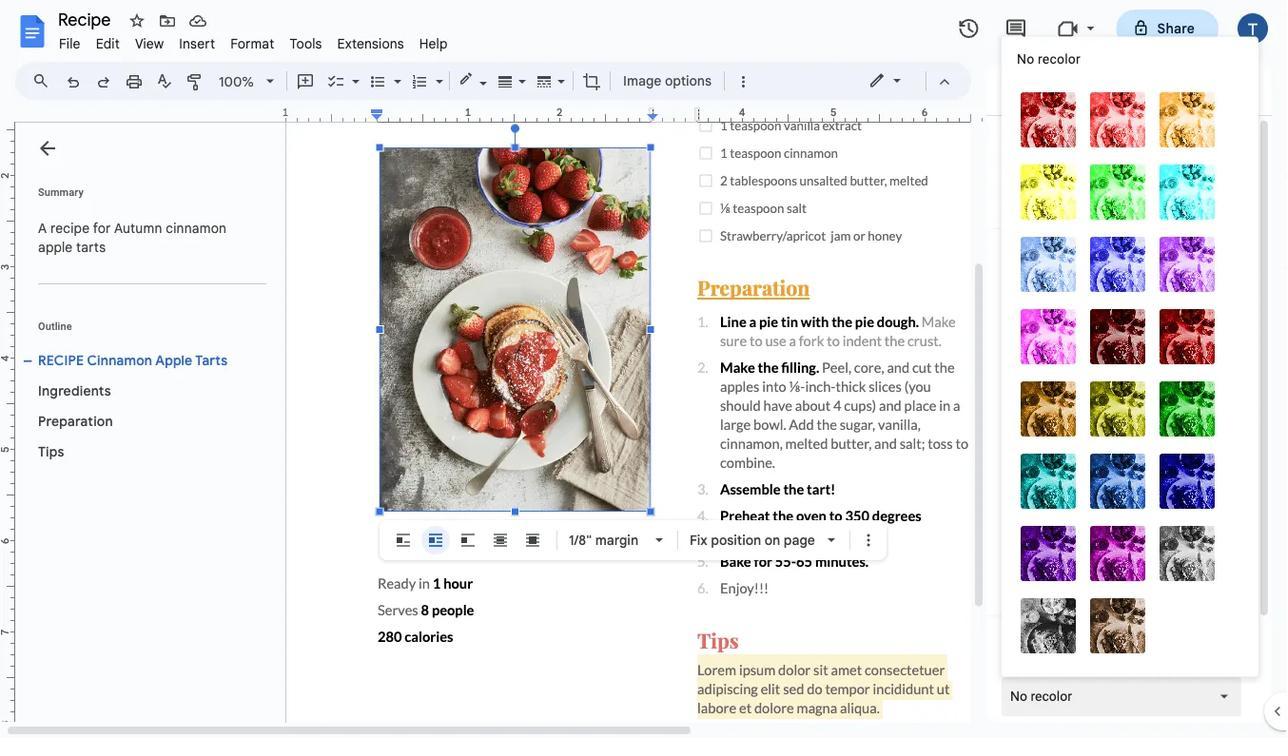 Task type: describe. For each thing, give the bounding box(es) containing it.
layouts
[[1037, 495, 1077, 510]]

recolor inside menu
[[1039, 51, 1081, 67]]

recolor
[[1039, 638, 1085, 653]]

wrapping
[[1069, 193, 1125, 209]]

apple
[[155, 352, 193, 369]]

Wrap text radio
[[422, 526, 450, 555]]

left
[[1084, 374, 1102, 388]]

for
[[93, 220, 111, 237]]

outline heading
[[15, 319, 274, 346]]

left margin image
[[287, 108, 383, 122]]

Break text radio
[[454, 526, 483, 555]]

text wrapping tab
[[987, 173, 1257, 229]]

margin
[[596, 532, 639, 549]]

top
[[1063, 374, 1081, 388]]

4 row from the top
[[1020, 299, 1216, 368]]

border dash image
[[534, 68, 556, 94]]

size & rotation tab
[[987, 117, 1257, 173]]

In line radio
[[389, 526, 418, 555]]

in for y
[[1206, 434, 1215, 446]]

share
[[1158, 20, 1196, 37]]

1/8"
[[569, 532, 592, 549]]

Behind text radio
[[486, 526, 515, 555]]

page inside radio
[[1114, 322, 1141, 336]]

position tab
[[987, 229, 1257, 286]]

quick
[[1002, 495, 1034, 510]]

image inside section
[[1037, 79, 1080, 98]]

file menu item
[[51, 32, 88, 55]]

edit menu item
[[88, 32, 127, 55]]

option group inside image options section
[[1002, 527, 1242, 591]]

recipe
[[51, 220, 90, 237]]

tools
[[290, 35, 322, 52]]

fix inside option
[[690, 532, 708, 549]]

on inside radio
[[1097, 322, 1111, 336]]

Star checkbox
[[124, 8, 150, 34]]

no recolor inside menu
[[1018, 51, 1081, 67]]

1 option group from the left
[[389, 526, 547, 555]]

Vertical distance to top of page, measured in inches. Value must be between -22 and 22 text field
[[1122, 427, 1194, 453]]

a recipe for autumn cinnamon apple tarts
[[38, 220, 230, 256]]

1 vertical spatial page
[[1119, 374, 1146, 388]]

tarts
[[76, 239, 106, 256]]

options inside image options section
[[1084, 79, 1138, 98]]

view menu item
[[127, 32, 172, 55]]

document outline element
[[15, 123, 274, 723]]

y
[[1122, 410, 1129, 422]]

1/8" margin
[[569, 532, 639, 549]]

view
[[135, 35, 164, 52]]

In front of text radio
[[519, 526, 547, 555]]

position
[[1039, 250, 1089, 265]]

tips
[[38, 444, 64, 460]]

image options inside button
[[623, 72, 712, 89]]

position inside radio
[[1050, 322, 1094, 336]]

no recolor inside dropdown button
[[1011, 689, 1073, 705]]

summary
[[38, 186, 84, 198]]

edit
[[96, 35, 120, 52]]

options inside image options button
[[665, 72, 712, 89]]

summary heading
[[38, 185, 84, 200]]

mode and view toolbar
[[855, 62, 960, 100]]

fix position on page inside radio
[[1031, 322, 1141, 336]]

image options application
[[0, 0, 1288, 739]]

position inside option
[[711, 532, 762, 549]]

7 row from the top
[[1020, 516, 1216, 585]]

recolor inside dropdown button
[[1031, 689, 1073, 705]]

tarts
[[195, 352, 228, 369]]

1 row from the top
[[1020, 91, 1216, 151]]

&
[[1068, 137, 1076, 153]]

right margin image
[[966, 108, 1062, 122]]

6 row from the top
[[1020, 444, 1216, 513]]

insert
[[179, 35, 215, 52]]

text
[[1090, 296, 1111, 310]]

image options button
[[615, 67, 721, 95]]

relative
[[1002, 374, 1046, 388]]

fix inside radio
[[1031, 322, 1047, 336]]

Rename text field
[[51, 8, 122, 30]]

page inside option
[[784, 532, 816, 549]]

3 row from the top
[[1020, 227, 1216, 296]]

rotation
[[1080, 137, 1130, 153]]

format menu item
[[223, 32, 282, 55]]

extensions menu item
[[330, 32, 412, 55]]

border color image
[[456, 68, 478, 90]]

recipe
[[38, 352, 84, 369]]

extensions
[[338, 35, 404, 52]]

of
[[1105, 374, 1116, 388]]

fix position on page option
[[690, 532, 816, 549]]



Task type: locate. For each thing, give the bounding box(es) containing it.
help
[[420, 35, 448, 52]]

text wrapping
[[1039, 193, 1125, 209]]

0 vertical spatial no
[[1018, 51, 1035, 67]]

text
[[1039, 193, 1065, 209]]

1 vertical spatial recolor
[[1031, 689, 1073, 705]]

Menus field
[[24, 68, 66, 94]]

toolbar inside image options application
[[384, 526, 883, 555]]

1 vertical spatial position
[[711, 532, 762, 549]]

outline
[[38, 320, 72, 332]]

cinnamon
[[166, 220, 227, 237]]

with
[[1064, 296, 1087, 310]]

1 horizontal spatial in
[[1206, 434, 1215, 446]]

Fix position on page radio
[[1002, 316, 1244, 343]]

Horizontal distance to left of page, measured in inches. Value must be between -22 and 22 text field
[[1002, 427, 1074, 453]]

0 vertical spatial position
[[1050, 322, 1094, 336]]

0 vertical spatial no recolor
[[1018, 51, 1081, 67]]

tools menu item
[[282, 32, 330, 55]]

autumn
[[114, 220, 162, 237]]

image options
[[623, 72, 712, 89], [1037, 79, 1138, 98]]

recipe cinnamon apple tarts
[[38, 352, 228, 369]]

in right vertical distance to top of page, measured in inches. value must be between -22 and 22 text box
[[1206, 434, 1215, 446]]

no inside dropdown button
[[1011, 689, 1028, 705]]

quick layouts
[[1002, 495, 1077, 510]]

main toolbar
[[56, 67, 759, 98]]

0 horizontal spatial options
[[665, 72, 712, 89]]

1 vertical spatial no recolor
[[1011, 689, 1073, 705]]

fix
[[1031, 322, 1047, 336], [690, 532, 708, 549]]

recolor
[[1039, 51, 1081, 67], [1031, 689, 1073, 705]]

toolbar containing 1/8" margin
[[384, 526, 883, 555]]

0 horizontal spatial image
[[623, 72, 662, 89]]

1 vertical spatial no
[[1011, 689, 1028, 705]]

options
[[665, 72, 712, 89], [1084, 79, 1138, 98]]

8 row from the top
[[1020, 588, 1216, 658]]

no
[[1018, 51, 1035, 67], [1011, 689, 1028, 705]]

in
[[1086, 434, 1095, 446], [1206, 434, 1215, 446]]

1 in from the left
[[1086, 434, 1095, 446]]

Move with text radio
[[1002, 289, 1244, 316]]

0 horizontal spatial image options
[[623, 72, 712, 89]]

2 in from the left
[[1206, 434, 1215, 446]]

fix right margin
[[690, 532, 708, 549]]

5 row from the top
[[1020, 371, 1216, 441]]

1 horizontal spatial fix
[[1031, 322, 1047, 336]]

on
[[1097, 322, 1111, 336], [765, 532, 781, 549]]

Zoom field
[[211, 68, 283, 96]]

format
[[231, 35, 275, 52]]

0 vertical spatial fix position on page
[[1031, 322, 1141, 336]]

image options section
[[987, 62, 1273, 736]]

border weight image
[[495, 68, 517, 94]]

ingredients
[[38, 383, 111, 399]]

share button
[[1117, 10, 1219, 48]]

menu bar inside menu bar banner
[[51, 25, 456, 56]]

in right horizontal distance to left of page, measured in inches. value must be between -22 and 22 text box
[[1086, 434, 1095, 446]]

1 horizontal spatial image options
[[1037, 79, 1138, 98]]

recolor tab
[[987, 617, 1257, 673]]

menu bar containing file
[[51, 25, 456, 56]]

no recolor menu
[[1002, 37, 1259, 677]]

cell
[[1150, 588, 1216, 658]]

row
[[1020, 91, 1216, 151], [1020, 154, 1216, 224], [1020, 227, 1216, 296], [1020, 299, 1216, 368], [1020, 371, 1216, 441], [1020, 444, 1216, 513], [1020, 516, 1216, 585], [1020, 588, 1216, 658]]

no recolor up 'right margin' image
[[1018, 51, 1081, 67]]

1 horizontal spatial options
[[1084, 79, 1138, 98]]

image
[[623, 72, 662, 89], [1037, 79, 1080, 98]]

toolbar
[[384, 526, 883, 555]]

size & rotation
[[1039, 137, 1130, 153]]

option group
[[389, 526, 547, 555], [1002, 527, 1242, 591]]

image inside button
[[623, 72, 662, 89]]

0 vertical spatial on
[[1097, 322, 1111, 336]]

1
[[282, 106, 289, 119]]

x
[[1002, 410, 1009, 422]]

on inside option
[[765, 532, 781, 549]]

1 horizontal spatial option group
[[1002, 527, 1242, 591]]

1 vertical spatial on
[[765, 532, 781, 549]]

menu bar
[[51, 25, 456, 56]]

size
[[1039, 137, 1065, 153]]

page
[[1114, 322, 1141, 336], [1119, 374, 1146, 388], [784, 532, 816, 549]]

no recolor down recolor
[[1011, 689, 1073, 705]]

help menu item
[[412, 32, 456, 55]]

1 horizontal spatial position
[[1050, 322, 1094, 336]]

1 vertical spatial fix position on page
[[690, 532, 816, 549]]

2 option group from the left
[[1002, 527, 1242, 591]]

recolor group
[[987, 617, 1257, 736]]

file
[[59, 35, 81, 52]]

to
[[1049, 374, 1060, 388]]

1 vertical spatial fix
[[690, 532, 708, 549]]

a
[[38, 220, 47, 237]]

in for x
[[1086, 434, 1095, 446]]

1 horizontal spatial fix position on page
[[1031, 322, 1141, 336]]

2 vertical spatial page
[[784, 532, 816, 549]]

no recolor
[[1018, 51, 1081, 67], [1011, 689, 1073, 705]]

relative to top left of page
[[1002, 374, 1146, 388]]

cinnamon
[[87, 352, 152, 369]]

Zoom text field
[[214, 69, 260, 95]]

position
[[1050, 322, 1094, 336], [711, 532, 762, 549]]

fix down move
[[1031, 322, 1047, 336]]

0 horizontal spatial fix
[[690, 532, 708, 549]]

apple
[[38, 239, 73, 256]]

recolor up 'right margin' image
[[1039, 51, 1081, 67]]

cell inside no recolor menu
[[1150, 588, 1216, 658]]

no inside menu
[[1018, 51, 1035, 67]]

no recolor button
[[1002, 677, 1242, 717]]

insert menu item
[[172, 32, 223, 55]]

fix position on page
[[1031, 322, 1141, 336], [690, 532, 816, 549]]

image options inside section
[[1037, 79, 1138, 98]]

2 row from the top
[[1020, 154, 1216, 224]]

fix position on page inside 'toolbar'
[[690, 532, 816, 549]]

one eighth inch margin option
[[569, 532, 639, 549]]

0 horizontal spatial fix position on page
[[690, 532, 816, 549]]

move
[[1031, 296, 1061, 310]]

Align image to bottom and left document margins radio
[[1034, 527, 1085, 588]]

0 horizontal spatial in
[[1086, 434, 1095, 446]]

menu bar banner
[[0, 0, 1288, 739]]

0 vertical spatial fix
[[1031, 322, 1047, 336]]

recolor down recolor
[[1031, 689, 1073, 705]]

0 horizontal spatial position
[[711, 532, 762, 549]]

move with text
[[1031, 296, 1111, 310]]

summary element
[[29, 209, 267, 267]]

Align image to bottom document margin and center horizontally radio
[[1097, 527, 1148, 588]]

0 horizontal spatial option group
[[389, 526, 547, 555]]

0 vertical spatial recolor
[[1039, 51, 1081, 67]]

0 vertical spatial page
[[1114, 322, 1141, 336]]

0 horizontal spatial on
[[765, 532, 781, 549]]

1 horizontal spatial image
[[1037, 79, 1080, 98]]

Align image to bottom and right document margins radio
[[1159, 527, 1211, 588]]

preparation
[[38, 413, 113, 430]]

1 horizontal spatial on
[[1097, 322, 1111, 336]]



Task type: vqa. For each thing, say whether or not it's contained in the screenshot.
Editing dropdown button
no



